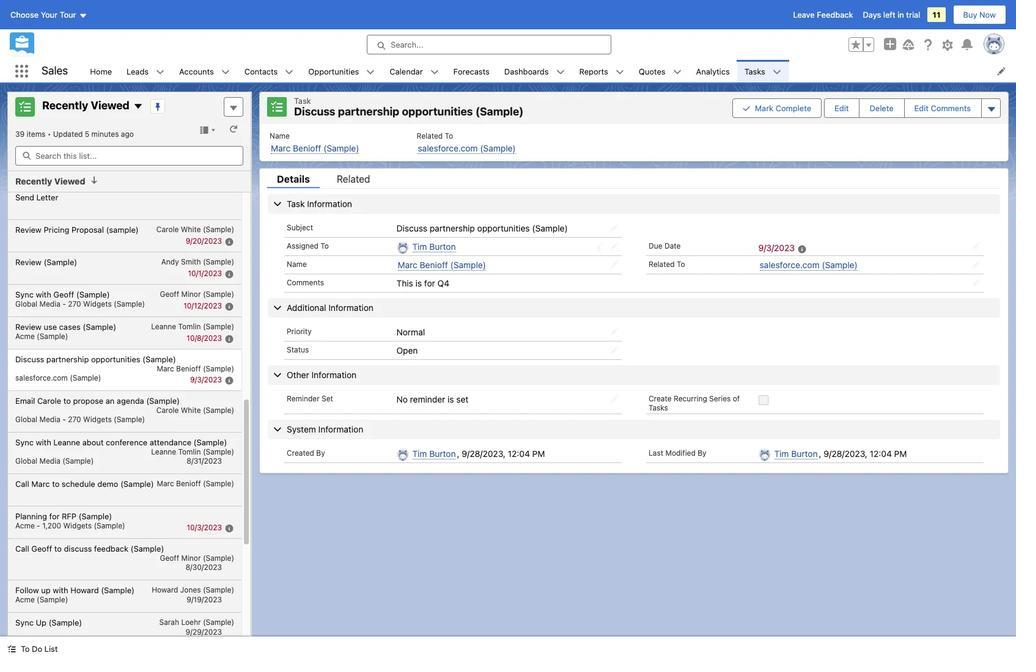 Task type: describe. For each thing, give the bounding box(es) containing it.
mark complete
[[755, 103, 812, 113]]

9/29/2023
[[186, 628, 222, 637]]

benioff up "q4"
[[420, 260, 448, 270]]

leanne tomlin (sample)
[[151, 322, 234, 331]]

2 acme from the top
[[15, 521, 35, 531]]

text default image inside 'leads' list item
[[156, 68, 165, 76]]

burton for last modified by
[[792, 449, 818, 459]]

task for information
[[287, 198, 305, 209]]

10/8/2023
[[187, 334, 222, 343]]

choose your tour button
[[10, 5, 88, 24]]

benioff inside "call marc to schedule demo (sample) marc benioff (sample)"
[[176, 479, 201, 488]]

edit comments
[[915, 103, 971, 113]]

1 vertical spatial comments
[[287, 278, 324, 287]]

q4
[[438, 278, 450, 289]]

propose
[[73, 396, 103, 406]]

forecasts link
[[446, 60, 497, 83]]

task discuss partnership opportunities (sample)
[[294, 96, 524, 118]]

media for email carole to propose an agenda (sample)
[[39, 415, 60, 424]]

recently viewed|tasks|list view element
[[7, 92, 251, 646]]

carole right email
[[37, 396, 61, 406]]

modified
[[666, 449, 696, 458]]

now
[[980, 10, 996, 20]]

discuss partnership opportunities (sample) marc benioff (sample)
[[15, 354, 234, 373]]

review pricing proposal (sample)
[[15, 225, 139, 235]]

details
[[277, 173, 310, 184]]

to do list
[[21, 645, 58, 654]]

letter
[[36, 192, 58, 202]]

9/28/2023, for last modified by
[[824, 449, 868, 459]]

marc down global media (sample) on the bottom
[[31, 479, 50, 489]]

2 vertical spatial -
[[37, 521, 40, 531]]

reports link
[[572, 60, 616, 83]]

information for other information
[[312, 370, 357, 380]]

2 vertical spatial with
[[53, 586, 68, 595]]

8/30/2023
[[186, 563, 222, 572]]

- for email carole to propose an agenda (sample)
[[62, 415, 66, 424]]

reports list item
[[572, 60, 632, 83]]

widgets for email carole to propose an agenda (sample)
[[83, 415, 112, 424]]

discuss inside task discuss partnership opportunities (sample)
[[294, 105, 335, 118]]

to inside button
[[21, 645, 30, 654]]

0 vertical spatial recently
[[42, 99, 88, 112]]

days
[[863, 10, 881, 20]]

quotes
[[639, 66, 666, 76]]

up
[[41, 586, 51, 595]]

marc up this
[[398, 260, 418, 270]]

text default image for dashboards
[[556, 68, 565, 76]]

1 by from the left
[[316, 449, 325, 458]]

0 horizontal spatial viewed
[[54, 176, 85, 187]]

minor inside the call geoff to discuss feedback (sample) geoff minor (sample) 8/30/2023
[[181, 554, 201, 563]]

calendar list item
[[382, 60, 446, 83]]

marc benioff (sample)
[[398, 260, 486, 270]]

8/31/2023
[[187, 457, 222, 466]]

trial
[[907, 10, 921, 20]]

create
[[649, 394, 672, 404]]

text default image inside contacts 'list item'
[[285, 68, 294, 76]]

geoff down andy
[[160, 290, 179, 299]]

assigned
[[287, 241, 319, 250]]

related link
[[327, 173, 380, 188]]

geoff down 1,200
[[31, 544, 52, 554]]

global media (sample)
[[15, 457, 94, 466]]

sync for sync up (sample)
[[15, 618, 34, 628]]

quotes list item
[[632, 60, 689, 83]]

tim burton for created by
[[413, 449, 456, 459]]

additional information
[[287, 303, 374, 313]]

39 items • updated 5 minutes ago
[[15, 130, 134, 139]]

minutes
[[91, 130, 119, 139]]

open
[[397, 345, 418, 356]]

set
[[456, 394, 469, 405]]

acme - 1,200 widgets (sample)
[[15, 521, 125, 531]]

0 vertical spatial 9/3/2023
[[759, 243, 795, 253]]

marc inside the name marc benioff (sample)
[[271, 143, 291, 153]]

home
[[90, 66, 112, 76]]

discuss partnership opportunities (sample)
[[397, 223, 568, 233]]

search...
[[391, 40, 423, 50]]

created
[[287, 449, 314, 458]]

recurring
[[674, 394, 707, 404]]

name marc benioff (sample)
[[270, 131, 359, 153]]

review for review use cases (sample)
[[15, 322, 42, 332]]

salesforce.com inside related to salesforce.com (sample)
[[418, 143, 478, 153]]

accounts list item
[[172, 60, 237, 83]]

information for system information
[[318, 424, 363, 435]]

no reminder is set
[[397, 394, 469, 405]]

•
[[48, 130, 51, 139]]

0 vertical spatial salesforce.com (sample) link
[[418, 143, 516, 154]]

reminder set
[[287, 394, 333, 404]]

task information
[[287, 198, 352, 209]]

forecasts
[[454, 66, 490, 76]]

use
[[44, 322, 57, 332]]

related to salesforce.com (sample)
[[417, 131, 516, 153]]

opportunities link
[[301, 60, 367, 83]]

task for discuss
[[294, 96, 311, 106]]

tim for last modified by
[[775, 449, 789, 459]]

1 vertical spatial is
[[448, 394, 454, 405]]

opportunities inside task discuss partnership opportunities (sample)
[[402, 105, 473, 118]]

jones
[[180, 586, 201, 595]]

andy smith (sample)
[[161, 257, 234, 266]]

due date
[[649, 241, 681, 250]]

12:04 for last modified by
[[870, 449, 892, 459]]

review for review pricing proposal (sample)
[[15, 225, 42, 235]]

text default image for opportunities
[[367, 68, 375, 76]]

0 vertical spatial is
[[416, 278, 422, 289]]

no
[[397, 394, 408, 405]]

edit button
[[825, 99, 859, 117]]

1 white from the top
[[181, 225, 201, 234]]

1 vertical spatial recently
[[15, 176, 52, 187]]

to for related to
[[677, 260, 685, 269]]

2 vertical spatial widgets
[[63, 521, 92, 531]]

partnership for discuss partnership opportunities (sample)
[[430, 223, 475, 233]]

2 by from the left
[[698, 449, 707, 458]]

sarah loehr (sample)
[[159, 618, 234, 627]]

tasks list item
[[737, 60, 789, 83]]

review use cases (sample)
[[15, 322, 116, 332]]

partnership for discuss partnership opportunities (sample) marc benioff (sample)
[[46, 354, 89, 364]]

name for name marc benioff (sample)
[[270, 131, 290, 140]]

information for task information
[[307, 198, 352, 209]]

1 howard from the left
[[70, 586, 99, 595]]

1 horizontal spatial viewed
[[91, 99, 130, 112]]

, for last modified by
[[819, 449, 822, 459]]

status
[[287, 345, 309, 355]]

calendar
[[390, 66, 423, 76]]

dashboards list item
[[497, 60, 572, 83]]

leads link
[[119, 60, 156, 83]]

geoff minor (sample)
[[160, 290, 234, 299]]

opportunities for discuss partnership opportunities (sample)
[[477, 223, 530, 233]]

with for geoff
[[36, 290, 51, 299]]

- for sync with geoff (sample)
[[62, 299, 66, 309]]

white inside email carole to propose an agenda (sample) carole white (sample)
[[181, 406, 201, 415]]

pm for created by
[[532, 449, 545, 459]]

2 horizontal spatial salesforce.com
[[760, 260, 820, 270]]

tasks inside list item
[[745, 66, 766, 76]]

analytics link
[[689, 60, 737, 83]]

9/20/2023
[[186, 236, 222, 246]]

list containing marc benioff (sample)
[[260, 124, 1008, 161]]

text default image inside accounts list item
[[221, 68, 230, 76]]

schedule
[[62, 479, 95, 489]]

global media - 270 widgets (sample) for email carole to propose an agenda (sample)
[[15, 415, 145, 424]]

acme (sample) for use
[[15, 332, 68, 341]]

last
[[649, 449, 664, 458]]

sync for sync with leanne about conference attendance (sample) leanne tomlin (sample)
[[15, 438, 34, 447]]

9/3/2023 inside recently viewed|tasks|list view element
[[190, 375, 222, 384]]

dashboards
[[504, 66, 549, 76]]

follow up with howard (sample)
[[15, 586, 134, 595]]

call geoff to discuss feedback (sample) geoff minor (sample) 8/30/2023
[[15, 544, 234, 572]]

follow
[[15, 586, 39, 595]]

text default image for tasks
[[773, 68, 781, 76]]

review for review (sample)
[[15, 257, 42, 267]]

tim burton for last modified by
[[775, 449, 818, 459]]

accounts
[[179, 66, 214, 76]]

leave
[[793, 10, 815, 20]]

leave feedback link
[[793, 10, 853, 20]]

carole white (sample)
[[156, 225, 234, 234]]

with for leanne
[[36, 438, 51, 447]]

complete
[[776, 103, 812, 113]]

to for marc
[[52, 479, 60, 489]]

up
[[36, 618, 46, 628]]

set
[[322, 394, 333, 404]]

burton for created by
[[429, 449, 456, 459]]

loehr
[[181, 618, 201, 627]]

demo
[[97, 479, 118, 489]]

additional
[[287, 303, 326, 313]]

salesforce.com (sample) inside recently viewed|tasks|list view element
[[15, 373, 101, 383]]

feedback
[[94, 544, 128, 554]]

mark complete button
[[733, 98, 822, 118]]

accounts link
[[172, 60, 221, 83]]

tim burton link for created by
[[413, 449, 456, 460]]

details link
[[267, 173, 320, 188]]

1 vertical spatial recently viewed
[[15, 176, 85, 187]]

Search Recently Viewed list view. search field
[[15, 146, 243, 166]]

to for assigned to
[[321, 241, 329, 250]]

contacts link
[[237, 60, 285, 83]]



Task type: locate. For each thing, give the bounding box(es) containing it.
tasks up mark
[[745, 66, 766, 76]]

text default image left calendar link
[[367, 68, 375, 76]]

related for related to
[[649, 260, 675, 269]]

1 vertical spatial global media - 270 widgets (sample)
[[15, 415, 145, 424]]

with right the 'up'
[[53, 586, 68, 595]]

comments inside edit comments button
[[931, 103, 971, 113]]

3 media from the top
[[39, 457, 60, 466]]

text default image up ago
[[133, 102, 143, 112]]

discuss up the name marc benioff (sample)
[[294, 105, 335, 118]]

to for carole
[[63, 396, 71, 406]]

acme (sample) up up
[[15, 595, 68, 605]]

email carole to propose an agenda (sample) carole white (sample)
[[15, 396, 234, 415]]

0 horizontal spatial 9/28/2023,
[[462, 449, 506, 459]]

recently viewed
[[42, 99, 130, 112], [15, 176, 85, 187]]

howard right the 'up'
[[70, 586, 99, 595]]

benioff down the 8/31/2023
[[176, 479, 201, 488]]

0 horizontal spatial salesforce.com (sample)
[[15, 373, 101, 383]]

task inside task discuss partnership opportunities (sample)
[[294, 96, 311, 106]]

partnership down opportunities list item
[[338, 105, 400, 118]]

1 vertical spatial -
[[62, 415, 66, 424]]

1 vertical spatial group
[[733, 97, 1001, 119]]

geoff left 8/30/2023
[[160, 554, 179, 563]]

1 horizontal spatial salesforce.com (sample)
[[760, 260, 858, 270]]

andy
[[161, 257, 179, 266]]

0 vertical spatial acme
[[15, 332, 35, 341]]

carole up attendance
[[156, 406, 179, 415]]

(sample) inside related to salesforce.com (sample)
[[480, 143, 516, 153]]

is
[[416, 278, 422, 289], [448, 394, 454, 405]]

text default image right contacts
[[285, 68, 294, 76]]

2 tomlin from the top
[[178, 447, 201, 457]]

1 , from the left
[[457, 449, 460, 459]]

2 vertical spatial global
[[15, 457, 37, 466]]

smith
[[181, 257, 201, 266]]

2 , from the left
[[819, 449, 822, 459]]

text default image inside to do list button
[[7, 645, 16, 654]]

1 global media - 270 widgets (sample) from the top
[[15, 299, 145, 309]]

0 vertical spatial to
[[63, 396, 71, 406]]

partnership down the review use cases (sample)
[[46, 354, 89, 364]]

is right this
[[416, 278, 422, 289]]

minor up 10/12/2023
[[181, 290, 201, 299]]

0 vertical spatial acme (sample)
[[15, 332, 68, 341]]

text default image right the reports
[[616, 68, 624, 76]]

text default image inside the tasks list item
[[773, 68, 781, 76]]

call marc to schedule demo (sample) marc benioff (sample)
[[15, 479, 234, 489]]

0 horizontal spatial howard
[[70, 586, 99, 595]]

0 horizontal spatial salesforce.com
[[15, 373, 68, 383]]

1 vertical spatial for
[[49, 512, 60, 521]]

media
[[39, 299, 60, 309], [39, 415, 60, 424], [39, 457, 60, 466]]

edit comments button
[[905, 99, 981, 117]]

4 text default image from the left
[[773, 68, 781, 76]]

task inside dropdown button
[[287, 198, 305, 209]]

discuss up marc benioff (sample)
[[397, 223, 427, 233]]

leanne
[[151, 322, 176, 331], [53, 438, 80, 447], [151, 447, 176, 457]]

global up planning
[[15, 457, 37, 466]]

review up sync with geoff (sample)
[[15, 257, 42, 267]]

to right assigned
[[321, 241, 329, 250]]

marc inside 'discuss partnership opportunities (sample) marc benioff (sample)'
[[157, 364, 174, 373]]

rfp
[[62, 512, 76, 521]]

2 sync from the top
[[15, 438, 34, 447]]

acme for follow up with howard (sample)
[[15, 595, 35, 605]]

information inside 'dropdown button'
[[312, 370, 357, 380]]

0 vertical spatial 270
[[68, 299, 81, 309]]

2 9/28/2023, from the left
[[824, 449, 868, 459]]

(sample) inside "call marc to schedule demo (sample) marc benioff (sample)"
[[203, 479, 234, 488]]

2 vertical spatial sync
[[15, 618, 34, 628]]

3 review from the top
[[15, 322, 42, 332]]

leanne down geoff minor (sample)
[[151, 322, 176, 331]]

ago
[[121, 130, 134, 139]]

2 call from the top
[[15, 544, 29, 554]]

acme for review use cases (sample)
[[15, 332, 35, 341]]

1 vertical spatial list
[[260, 124, 1008, 161]]

recently viewed up the letter
[[15, 176, 85, 187]]

tim burton link for last modified by
[[775, 449, 818, 460]]

0 horizontal spatial for
[[49, 512, 60, 521]]

review left use
[[15, 322, 42, 332]]

widgets up the review use cases (sample)
[[83, 299, 112, 309]]

2 vertical spatial to
[[54, 544, 62, 554]]

call up planning
[[15, 479, 29, 489]]

global media - 270 widgets (sample) for sync with geoff (sample)
[[15, 299, 145, 309]]

edit for edit
[[835, 103, 849, 113]]

priority
[[287, 327, 312, 336]]

1 12:04 from the left
[[508, 449, 530, 459]]

text default image
[[156, 68, 165, 76], [221, 68, 230, 76], [285, 68, 294, 76], [616, 68, 624, 76], [673, 68, 682, 76], [133, 102, 143, 112], [90, 176, 99, 185], [7, 645, 16, 654]]

0 vertical spatial marc benioff (sample) link
[[271, 143, 359, 154]]

270 for email carole to propose an agenda (sample)
[[68, 415, 81, 424]]

group
[[849, 37, 875, 52], [733, 97, 1001, 119]]

text default image for calendar
[[430, 68, 439, 76]]

2 global media - 270 widgets (sample) from the top
[[15, 415, 145, 424]]

white
[[181, 225, 201, 234], [181, 406, 201, 415]]

choose
[[10, 10, 39, 20]]

recently up send letter
[[15, 176, 52, 187]]

0 vertical spatial related
[[417, 131, 443, 140]]

to for related to salesforce.com (sample)
[[445, 131, 453, 140]]

270 up "cases"
[[68, 299, 81, 309]]

widgets up discuss
[[63, 521, 92, 531]]

related for related to salesforce.com (sample)
[[417, 131, 443, 140]]

media for sync with leanne about conference attendance (sample)
[[39, 457, 60, 466]]

pm
[[532, 449, 545, 459], [895, 449, 907, 459]]

tasks inside create recurring series of tasks
[[649, 404, 668, 413]]

2 pm from the left
[[895, 449, 907, 459]]

by right the modified on the bottom right of page
[[698, 449, 707, 458]]

1 vertical spatial 9/3/2023
[[190, 375, 222, 384]]

name inside the name marc benioff (sample)
[[270, 131, 290, 140]]

(sample)
[[476, 105, 524, 118], [324, 143, 359, 153], [480, 143, 516, 153], [532, 223, 568, 233], [203, 225, 234, 234], [44, 257, 77, 267], [203, 257, 234, 266], [450, 260, 486, 270], [822, 260, 858, 270], [76, 290, 110, 299], [203, 290, 234, 299], [114, 299, 145, 309], [83, 322, 116, 332], [203, 322, 234, 331], [37, 332, 68, 341], [143, 354, 176, 364], [203, 364, 234, 373], [70, 373, 101, 383], [146, 396, 180, 406], [203, 406, 234, 415], [114, 415, 145, 424], [194, 438, 227, 447], [203, 447, 234, 457], [62, 457, 94, 466], [120, 479, 154, 489], [203, 479, 234, 488], [79, 512, 112, 521], [94, 521, 125, 531], [131, 544, 164, 554], [203, 554, 234, 563], [101, 586, 134, 595], [203, 586, 234, 595], [37, 595, 68, 605], [49, 618, 82, 628], [203, 618, 234, 627]]

acme left use
[[15, 332, 35, 341]]

tasks
[[745, 66, 766, 76], [649, 404, 668, 413]]

3 acme from the top
[[15, 595, 35, 605]]

0 horizontal spatial opportunities
[[91, 354, 140, 364]]

partnership up marc benioff (sample)
[[430, 223, 475, 233]]

benioff inside the name marc benioff (sample)
[[293, 143, 321, 153]]

global media - 270 widgets (sample) up "cases"
[[15, 299, 145, 309]]

call for geoff
[[15, 544, 29, 554]]

3 text default image from the left
[[556, 68, 565, 76]]

0 vertical spatial tomlin
[[178, 322, 201, 331]]

2 , 9/28/2023, 12:04 pm from the left
[[819, 449, 907, 459]]

10/1/2023
[[188, 269, 222, 278]]

information down set
[[318, 424, 363, 435]]

marc up details
[[271, 143, 291, 153]]

text default image inside reports list item
[[616, 68, 624, 76]]

cases
[[59, 322, 81, 332]]

0 horizontal spatial by
[[316, 449, 325, 458]]

leads list item
[[119, 60, 172, 83]]

0 vertical spatial for
[[424, 278, 435, 289]]

0 vertical spatial white
[[181, 225, 201, 234]]

0 horizontal spatial tasks
[[649, 404, 668, 413]]

9/19/2023
[[187, 595, 222, 605]]

, 9/28/2023, 12:04 pm for created by
[[457, 449, 545, 459]]

1 vertical spatial to
[[52, 479, 60, 489]]

acme left 1,200
[[15, 521, 35, 531]]

discuss inside 'discuss partnership opportunities (sample) marc benioff (sample)'
[[15, 354, 44, 364]]

global for sync with geoff (sample)
[[15, 299, 37, 309]]

salesforce.com inside recently viewed|tasks|list view element
[[15, 373, 68, 383]]

review (sample)
[[15, 257, 77, 267]]

name up details
[[270, 131, 290, 140]]

2 howard from the left
[[152, 586, 178, 595]]

0 horizontal spatial related
[[337, 173, 370, 184]]

tasks link
[[737, 60, 773, 83]]

2 vertical spatial salesforce.com
[[15, 373, 68, 383]]

1 horizontal spatial partnership
[[338, 105, 400, 118]]

1 vertical spatial review
[[15, 257, 42, 267]]

planning for rfp (sample)
[[15, 512, 112, 521]]

task up the name marc benioff (sample)
[[294, 96, 311, 106]]

list containing home
[[83, 60, 1016, 83]]

for inside recently viewed|tasks|list view element
[[49, 512, 60, 521]]

leanne right conference
[[151, 447, 176, 457]]

sync down the review (sample)
[[15, 290, 34, 299]]

0 vertical spatial viewed
[[91, 99, 130, 112]]

send
[[15, 192, 34, 202]]

white up attendance
[[181, 406, 201, 415]]

related down due date
[[649, 260, 675, 269]]

0 vertical spatial media
[[39, 299, 60, 309]]

1 270 from the top
[[68, 299, 81, 309]]

1 vertical spatial opportunities
[[477, 223, 530, 233]]

0 vertical spatial comments
[[931, 103, 971, 113]]

related for related
[[337, 173, 370, 184]]

global media - 270 widgets (sample) down propose
[[15, 415, 145, 424]]

opportunities list item
[[301, 60, 382, 83]]

12:04 for created by
[[508, 449, 530, 459]]

opportunities
[[308, 66, 359, 76]]

9/28/2023, for created by
[[462, 449, 506, 459]]

270 down propose
[[68, 415, 81, 424]]

information down the related link
[[307, 198, 352, 209]]

acme (sample) down sync with geoff (sample)
[[15, 332, 68, 341]]

3 global from the top
[[15, 457, 37, 466]]

list
[[83, 60, 1016, 83], [260, 124, 1008, 161]]

0 vertical spatial global media - 270 widgets (sample)
[[15, 299, 145, 309]]

1 review from the top
[[15, 225, 42, 235]]

0 vertical spatial recently viewed
[[42, 99, 130, 112]]

1 vertical spatial task
[[287, 198, 305, 209]]

1 vertical spatial tasks
[[649, 404, 668, 413]]

to down task discuss partnership opportunities (sample)
[[445, 131, 453, 140]]

sync up global media (sample) on the bottom
[[15, 438, 34, 447]]

discuss for discuss partnership opportunities (sample)
[[397, 223, 427, 233]]

task down the 'details' link
[[287, 198, 305, 209]]

1 call from the top
[[15, 479, 29, 489]]

1 vertical spatial discuss
[[397, 223, 427, 233]]

to
[[445, 131, 453, 140], [321, 241, 329, 250], [677, 260, 685, 269], [21, 645, 30, 654]]

1 horizontal spatial , 9/28/2023, 12:04 pm
[[819, 449, 907, 459]]

1 vertical spatial salesforce.com (sample)
[[15, 373, 101, 383]]

2 acme (sample) from the top
[[15, 595, 68, 605]]

(sample) inside the name marc benioff (sample)
[[324, 143, 359, 153]]

0 vertical spatial review
[[15, 225, 42, 235]]

date
[[665, 241, 681, 250]]

leanne up global media (sample) on the bottom
[[53, 438, 80, 447]]

2 media from the top
[[39, 415, 60, 424]]

minor up the jones
[[181, 554, 201, 563]]

1 media from the top
[[39, 299, 60, 309]]

information up set
[[312, 370, 357, 380]]

dashboards link
[[497, 60, 556, 83]]

tomlin
[[178, 322, 201, 331], [178, 447, 201, 457]]

for left "q4"
[[424, 278, 435, 289]]

1 horizontal spatial 9/28/2023,
[[824, 449, 868, 459]]

text default image left do
[[7, 645, 16, 654]]

days left in trial
[[863, 10, 921, 20]]

benioff up details
[[293, 143, 321, 153]]

1 vertical spatial salesforce.com (sample) link
[[760, 260, 858, 271]]

marc down leanne tomlin (sample)
[[157, 364, 174, 373]]

benioff inside 'discuss partnership opportunities (sample) marc benioff (sample)'
[[176, 364, 201, 373]]

call inside the call geoff to discuss feedback (sample) geoff minor (sample) 8/30/2023
[[15, 544, 29, 554]]

2 edit from the left
[[915, 103, 929, 113]]

text default image up the send letter 'link'
[[90, 176, 99, 185]]

edit right delete button on the right
[[915, 103, 929, 113]]

1 pm from the left
[[532, 449, 545, 459]]

2 review from the top
[[15, 257, 42, 267]]

, 9/28/2023, 12:04 pm
[[457, 449, 545, 459], [819, 449, 907, 459]]

quotes link
[[632, 60, 673, 83]]

270
[[68, 299, 81, 309], [68, 415, 81, 424]]

1 text default image from the left
[[367, 68, 375, 76]]

2 horizontal spatial related
[[649, 260, 675, 269]]

edit for edit comments
[[915, 103, 929, 113]]

to inside the call geoff to discuss feedback (sample) geoff minor (sample) 8/30/2023
[[54, 544, 62, 554]]

1 , 9/28/2023, 12:04 pm from the left
[[457, 449, 545, 459]]

1 vertical spatial minor
[[181, 554, 201, 563]]

1 vertical spatial with
[[36, 438, 51, 447]]

acme left the 'up'
[[15, 595, 35, 605]]

sync up (sample)
[[15, 618, 82, 628]]

1 acme from the top
[[15, 332, 35, 341]]

agenda
[[117, 396, 144, 406]]

marc benioff (sample) link inside list
[[271, 143, 359, 154]]

this is for q4
[[397, 278, 450, 289]]

1 vertical spatial widgets
[[83, 415, 112, 424]]

left
[[884, 10, 896, 20]]

your
[[41, 10, 58, 20]]

sync with geoff (sample)
[[15, 290, 110, 299]]

0 vertical spatial task
[[294, 96, 311, 106]]

text default image right accounts
[[221, 68, 230, 76]]

text default image inside calendar list item
[[430, 68, 439, 76]]

1 horizontal spatial by
[[698, 449, 707, 458]]

with inside the sync with leanne about conference attendance (sample) leanne tomlin (sample)
[[36, 438, 51, 447]]

to inside related to salesforce.com (sample)
[[445, 131, 453, 140]]

to do list button
[[0, 637, 65, 662]]

with up global media (sample) on the bottom
[[36, 438, 51, 447]]

2 horizontal spatial opportunities
[[477, 223, 530, 233]]

contacts list item
[[237, 60, 301, 83]]

1 minor from the top
[[181, 290, 201, 299]]

1 edit from the left
[[835, 103, 849, 113]]

0 horizontal spatial pm
[[532, 449, 545, 459]]

viewed up the letter
[[54, 176, 85, 187]]

related down task discuss partnership opportunities (sample)
[[417, 131, 443, 140]]

related inside related to salesforce.com (sample)
[[417, 131, 443, 140]]

to inside email carole to propose an agenda (sample) carole white (sample)
[[63, 396, 71, 406]]

270 for sync with geoff (sample)
[[68, 299, 81, 309]]

1 horizontal spatial ,
[[819, 449, 822, 459]]

widgets for sync with geoff (sample)
[[83, 299, 112, 309]]

media for sync with geoff (sample)
[[39, 299, 60, 309]]

about
[[82, 438, 104, 447]]

delete
[[870, 103, 894, 113]]

recently viewed up "5"
[[42, 99, 130, 112]]

0 horizontal spatial is
[[416, 278, 422, 289]]

sync inside the sync with leanne about conference attendance (sample) leanne tomlin (sample)
[[15, 438, 34, 447]]

1 sync from the top
[[15, 290, 34, 299]]

global
[[15, 299, 37, 309], [15, 415, 37, 424], [15, 457, 37, 466]]

2 vertical spatial partnership
[[46, 354, 89, 364]]

marc down attendance
[[157, 479, 174, 488]]

information
[[307, 198, 352, 209], [329, 303, 374, 313], [312, 370, 357, 380], [318, 424, 363, 435]]

salesforce.com
[[418, 143, 478, 153], [760, 260, 820, 270], [15, 373, 68, 383]]

opportunities inside 'discuss partnership opportunities (sample) marc benioff (sample)'
[[91, 354, 140, 364]]

is left 'set'
[[448, 394, 454, 405]]

text default image
[[367, 68, 375, 76], [430, 68, 439, 76], [556, 68, 565, 76], [773, 68, 781, 76]]

recently viewed status
[[15, 130, 53, 139]]

opportunities for discuss partnership opportunities (sample) marc benioff (sample)
[[91, 354, 140, 364]]

global for sync with leanne about conference attendance (sample)
[[15, 457, 37, 466]]

system
[[287, 424, 316, 435]]

1 global from the top
[[15, 299, 37, 309]]

2 12:04 from the left
[[870, 449, 892, 459]]

2 270 from the top
[[68, 415, 81, 424]]

updated
[[53, 130, 83, 139]]

for left rfp
[[49, 512, 60, 521]]

partnership inside task discuss partnership opportunities (sample)
[[338, 105, 400, 118]]

benioff down 10/8/2023
[[176, 364, 201, 373]]

howard left the jones
[[152, 586, 178, 595]]

name down assigned
[[287, 260, 307, 269]]

information for additional information
[[329, 303, 374, 313]]

viewed
[[91, 99, 130, 112], [54, 176, 85, 187]]

1 9/28/2023, from the left
[[462, 449, 506, 459]]

10/3/2023
[[187, 523, 222, 532]]

last modified by
[[649, 449, 707, 458]]

0 vertical spatial call
[[15, 479, 29, 489]]

global down email
[[15, 415, 37, 424]]

choose your tour
[[10, 10, 76, 20]]

leads
[[127, 66, 149, 76]]

0 horizontal spatial 12:04
[[508, 449, 530, 459]]

with down the review (sample)
[[36, 290, 51, 299]]

to left schedule at the bottom of the page
[[52, 479, 60, 489]]

text default image right calendar
[[430, 68, 439, 76]]

(sample) inside "link"
[[822, 260, 858, 270]]

0 vertical spatial group
[[849, 37, 875, 52]]

1 horizontal spatial 9/3/2023
[[759, 243, 795, 253]]

tim for created by
[[413, 449, 427, 459]]

geoff up the review use cases (sample)
[[53, 290, 74, 299]]

1 vertical spatial partnership
[[430, 223, 475, 233]]

acme (sample) for up
[[15, 595, 68, 605]]

1 vertical spatial name
[[287, 260, 307, 269]]

(sample)
[[106, 225, 139, 235]]

0 vertical spatial salesforce.com
[[418, 143, 478, 153]]

carole up andy
[[156, 225, 179, 234]]

2 vertical spatial discuss
[[15, 354, 44, 364]]

-
[[62, 299, 66, 309], [62, 415, 66, 424], [37, 521, 40, 531]]

to for geoff
[[54, 544, 62, 554]]

, for created by
[[457, 449, 460, 459]]

white up 9/20/2023
[[181, 225, 201, 234]]

edit left delete button on the right
[[835, 103, 849, 113]]

to left do
[[21, 645, 30, 654]]

text default image right leads
[[156, 68, 165, 76]]

for
[[424, 278, 435, 289], [49, 512, 60, 521]]

recently up updated
[[42, 99, 88, 112]]

viewed up minutes
[[91, 99, 130, 112]]

1 horizontal spatial comments
[[931, 103, 971, 113]]

None search field
[[15, 146, 243, 166]]

11
[[933, 10, 941, 20]]

items
[[27, 130, 45, 139]]

conference
[[106, 438, 148, 447]]

3 sync from the top
[[15, 618, 34, 628]]

text default image inside quotes list item
[[673, 68, 682, 76]]

name
[[270, 131, 290, 140], [287, 260, 307, 269]]

2 minor from the top
[[181, 554, 201, 563]]

to left propose
[[63, 396, 71, 406]]

0 horizontal spatial , 9/28/2023, 12:04 pm
[[457, 449, 545, 459]]

2 vertical spatial related
[[649, 260, 675, 269]]

1 horizontal spatial discuss
[[294, 105, 335, 118]]

(sample) inside task discuss partnership opportunities (sample)
[[476, 105, 524, 118]]

2 vertical spatial opportunities
[[91, 354, 140, 364]]

9/28/2023,
[[462, 449, 506, 459], [824, 449, 868, 459]]

tour
[[60, 10, 76, 20]]

reports
[[579, 66, 608, 76]]

comments
[[931, 103, 971, 113], [287, 278, 324, 287]]

tomlin inside the sync with leanne about conference attendance (sample) leanne tomlin (sample)
[[178, 447, 201, 457]]

name for name
[[287, 260, 307, 269]]

1,200
[[42, 521, 61, 531]]

call down planning
[[15, 544, 29, 554]]

series
[[709, 394, 731, 404]]

0 horizontal spatial edit
[[835, 103, 849, 113]]

2 text default image from the left
[[430, 68, 439, 76]]

- left 1,200
[[37, 521, 40, 531]]

media up global media (sample) on the bottom
[[39, 415, 60, 424]]

1 vertical spatial related
[[337, 173, 370, 184]]

0 vertical spatial with
[[36, 290, 51, 299]]

0 horizontal spatial 9/3/2023
[[190, 375, 222, 384]]

buy now button
[[953, 5, 1007, 24]]

widgets down propose
[[83, 415, 112, 424]]

1 vertical spatial white
[[181, 406, 201, 415]]

1 tomlin from the top
[[178, 322, 201, 331]]

1 vertical spatial acme
[[15, 521, 35, 531]]

1 vertical spatial salesforce.com
[[760, 260, 820, 270]]

mark
[[755, 103, 774, 113]]

other information button
[[268, 366, 1001, 385]]

group containing mark complete
[[733, 97, 1001, 119]]

0 vertical spatial salesforce.com (sample)
[[760, 260, 858, 270]]

0 vertical spatial minor
[[181, 290, 201, 299]]

marc benioff (sample) link
[[271, 143, 359, 154], [398, 260, 486, 271]]

0 vertical spatial list
[[83, 60, 1016, 83]]

1 acme (sample) from the top
[[15, 332, 68, 341]]

media up planning for rfp (sample)
[[39, 457, 60, 466]]

, 9/28/2023, 12:04 pm for last modified by
[[819, 449, 907, 459]]

information right additional
[[329, 303, 374, 313]]

1 horizontal spatial tasks
[[745, 66, 766, 76]]

sync for sync with geoff (sample)
[[15, 290, 34, 299]]

text default image right quotes
[[673, 68, 682, 76]]

carole
[[156, 225, 179, 234], [37, 396, 61, 406], [156, 406, 179, 415]]

marc benioff (sample) link up details
[[271, 143, 359, 154]]

additional information button
[[268, 298, 1001, 318]]

text default image inside opportunities list item
[[367, 68, 375, 76]]

related up task information
[[337, 173, 370, 184]]

pm for last modified by
[[895, 449, 907, 459]]

1 vertical spatial global
[[15, 415, 37, 424]]

0 horizontal spatial salesforce.com (sample) link
[[418, 143, 516, 154]]

partnership inside 'discuss partnership opportunities (sample) marc benioff (sample)'
[[46, 354, 89, 364]]

tasks up system information dropdown button
[[649, 404, 668, 413]]

global for email carole to propose an agenda (sample)
[[15, 415, 37, 424]]

text default image inside "dashboards" list item
[[556, 68, 565, 76]]

2 vertical spatial acme
[[15, 595, 35, 605]]

call for marc
[[15, 479, 29, 489]]

2 white from the top
[[181, 406, 201, 415]]

text default image up mark complete button
[[773, 68, 781, 76]]

1 horizontal spatial for
[[424, 278, 435, 289]]

2 global from the top
[[15, 415, 37, 424]]

0 vertical spatial discuss
[[294, 105, 335, 118]]

sync left up
[[15, 618, 34, 628]]

discuss for discuss partnership opportunities (sample) marc benioff (sample)
[[15, 354, 44, 364]]

1 horizontal spatial 12:04
[[870, 449, 892, 459]]

marc inside "call marc to schedule demo (sample) marc benioff (sample)"
[[157, 479, 174, 488]]

1 vertical spatial marc benioff (sample) link
[[398, 260, 486, 271]]

leave feedback
[[793, 10, 853, 20]]

discuss
[[64, 544, 92, 554]]

media up use
[[39, 299, 60, 309]]



Task type: vqa. For each thing, say whether or not it's contained in the screenshot.
Discussion (Sample)
no



